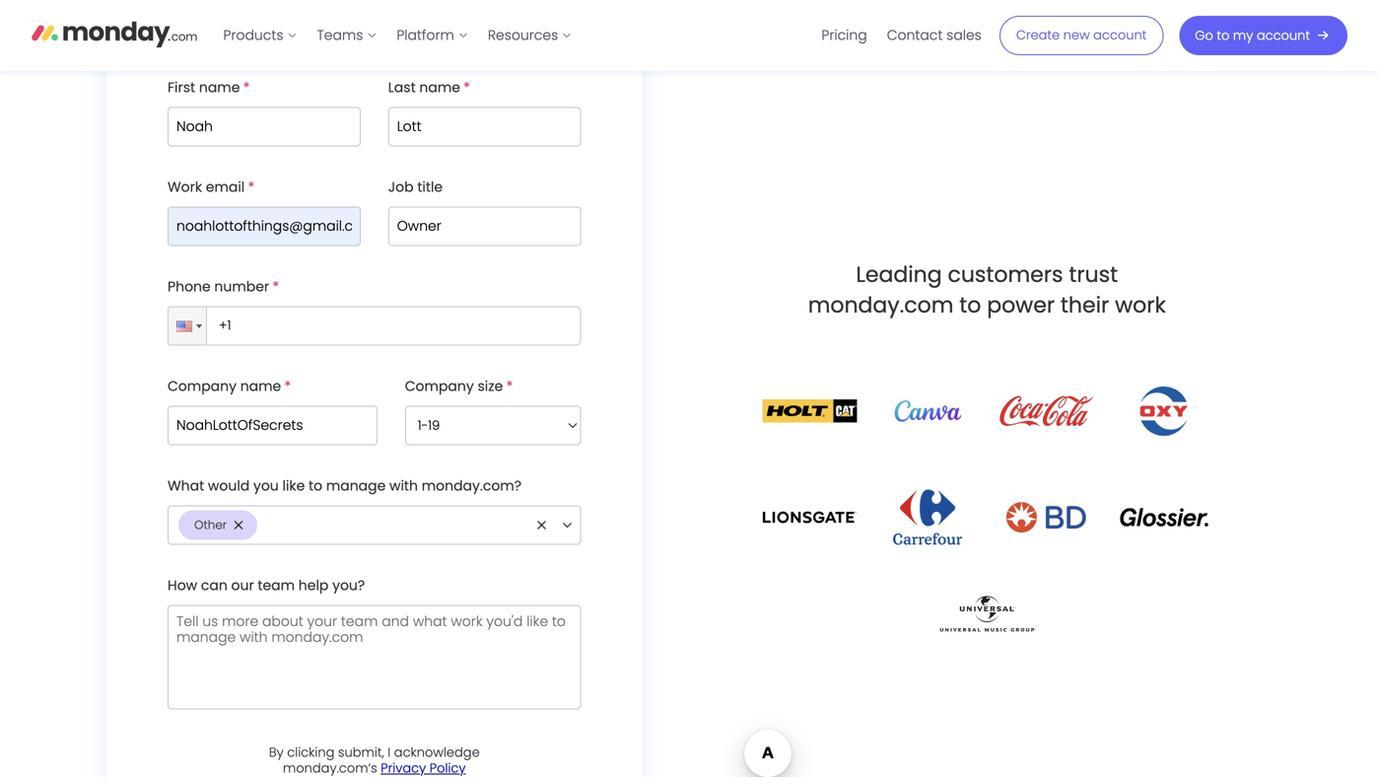 Task type: describe. For each thing, give the bounding box(es) containing it.
pricing
[[822, 26, 868, 45]]

How can our team help you? text field
[[168, 605, 581, 710]]

1 horizontal spatial account
[[1257, 27, 1311, 44]]

name for first name
[[199, 78, 240, 97]]

to for leading customers trust monday.com to power their work
[[960, 290, 982, 320]]

go to my account button
[[1180, 16, 1348, 55]]

monday.com?
[[422, 476, 522, 496]]

first name
[[168, 78, 240, 97]]

to for what would you like to manage with monday.com?
[[309, 476, 323, 496]]

help
[[299, 576, 329, 595]]

job title
[[388, 177, 443, 197]]

resources
[[488, 26, 558, 45]]

teams
[[317, 26, 363, 45]]

monday.com
[[808, 290, 954, 320]]

what
[[168, 476, 204, 496]]

number
[[214, 277, 269, 296]]

trust
[[1069, 260, 1119, 290]]

contact sales button
[[877, 20, 992, 51]]

by
[[269, 744, 284, 761]]

Work email email field
[[168, 207, 361, 246]]

with
[[390, 476, 418, 496]]

acknowledge
[[394, 744, 480, 761]]

Company name text field
[[168, 406, 377, 445]]

list containing products
[[214, 0, 582, 71]]

what would you like to manage with monday.com?
[[168, 476, 522, 496]]

create new account button
[[1000, 16, 1164, 55]]

phone number
[[168, 277, 269, 296]]

clicking
[[287, 744, 335, 761]]

platform
[[397, 26, 454, 45]]

united states: + 1 image
[[196, 324, 202, 328]]

company for company name
[[168, 377, 237, 396]]

to inside button
[[1217, 27, 1230, 44]]

phone
[[168, 277, 211, 296]]

Job title text field
[[388, 207, 581, 246]]

main element
[[214, 0, 1348, 71]]

company size
[[405, 377, 503, 396]]

company name
[[168, 377, 281, 396]]

leading
[[856, 260, 942, 290]]

customers
[[948, 260, 1064, 290]]

by clicking submit, i acknowledge monday.com's
[[269, 744, 480, 777]]

pricing link
[[812, 20, 877, 51]]

other
[[194, 517, 227, 533]]

you?
[[332, 576, 365, 595]]

contact sales
[[887, 26, 982, 45]]

how
[[168, 576, 197, 595]]

title
[[417, 177, 443, 197]]

1 (702) 123-4567 telephone field
[[202, 306, 581, 346]]

last name
[[388, 78, 460, 97]]

canva image
[[881, 400, 976, 422]]

0 horizontal spatial account
[[1094, 26, 1147, 44]]

carrefour image
[[894, 490, 963, 545]]

our
[[231, 576, 254, 595]]

name for company name
[[240, 377, 281, 396]]

holtcat image
[[763, 399, 857, 423]]

oxy image
[[1136, 383, 1194, 439]]

sales
[[947, 26, 982, 45]]

First name text field
[[168, 107, 361, 146]]



Task type: locate. For each thing, give the bounding box(es) containing it.
2 vertical spatial to
[[309, 476, 323, 496]]

work
[[168, 177, 202, 197]]

name right first
[[199, 78, 240, 97]]

submit,
[[338, 744, 384, 761]]

list
[[214, 0, 582, 71], [812, 0, 992, 71]]

size
[[478, 377, 503, 396]]

i
[[388, 744, 391, 761]]

teams link
[[307, 20, 387, 51]]

1 horizontal spatial company
[[405, 377, 474, 396]]

1 horizontal spatial to
[[960, 290, 982, 320]]

to right like
[[309, 476, 323, 496]]

2 company from the left
[[405, 377, 474, 396]]

products link
[[214, 20, 307, 51]]

contact
[[887, 26, 943, 45]]

go
[[1196, 27, 1214, 44]]

email
[[206, 177, 245, 197]]

job
[[388, 177, 414, 197]]

my
[[1234, 27, 1254, 44]]

glossier image
[[1118, 508, 1212, 527]]

1 horizontal spatial list
[[812, 0, 992, 71]]

can
[[201, 576, 228, 595]]

to
[[1217, 27, 1230, 44], [960, 290, 982, 320], [309, 476, 323, 496]]

lionsgate image
[[763, 506, 857, 529]]

name right last
[[420, 78, 460, 97]]

new
[[1064, 26, 1090, 44]]

to right go at the top of the page
[[1217, 27, 1230, 44]]

account
[[1094, 26, 1147, 44], [1257, 27, 1311, 44]]

account right my
[[1257, 27, 1311, 44]]

team
[[258, 576, 295, 595]]

bd image
[[999, 495, 1094, 540]]

name for last name
[[420, 78, 460, 97]]

work
[[1116, 290, 1167, 320]]

0 horizontal spatial list
[[214, 0, 582, 71]]

resources link
[[478, 20, 582, 51]]

platform link
[[387, 20, 478, 51]]

work email
[[168, 177, 245, 197]]

1 company from the left
[[168, 377, 237, 396]]

go to my account
[[1196, 27, 1311, 44]]

create
[[1017, 26, 1060, 44]]

manage
[[326, 476, 386, 496]]

company down united states: + 1 icon
[[168, 377, 237, 396]]

0 horizontal spatial company
[[168, 377, 237, 396]]

their
[[1061, 290, 1110, 320]]

how can our team help you?
[[168, 576, 365, 595]]

1 list from the left
[[214, 0, 582, 71]]

Last name text field
[[388, 107, 581, 146]]

company left size
[[405, 377, 474, 396]]

to inside leading customers trust monday.com to power their work
[[960, 290, 982, 320]]

0 horizontal spatial to
[[309, 476, 323, 496]]

1 vertical spatial to
[[960, 290, 982, 320]]

like
[[283, 476, 305, 496]]

universal music group image
[[940, 596, 1035, 632]]

first
[[168, 78, 195, 97]]

coca cola image
[[999, 385, 1094, 437]]

would
[[208, 476, 250, 496]]

2 horizontal spatial to
[[1217, 27, 1230, 44]]

company
[[168, 377, 237, 396], [405, 377, 474, 396]]

last
[[388, 78, 416, 97]]

leading customers trust monday.com to power their work
[[808, 260, 1167, 320]]

create new account
[[1017, 26, 1147, 44]]

2 list from the left
[[812, 0, 992, 71]]

you
[[253, 476, 279, 496]]

0 vertical spatial to
[[1217, 27, 1230, 44]]

monday.com's
[[283, 759, 377, 777]]

company for company size
[[405, 377, 474, 396]]

products
[[223, 26, 284, 45]]

power
[[987, 290, 1055, 320]]

to down the 'customers'
[[960, 290, 982, 320]]

monday.com logo image
[[32, 13, 198, 54]]

name
[[199, 78, 240, 97], [420, 78, 460, 97], [240, 377, 281, 396]]

list containing pricing
[[812, 0, 992, 71]]

name up company name text field
[[240, 377, 281, 396]]

account right new
[[1094, 26, 1147, 44]]



Task type: vqa. For each thing, say whether or not it's contained in the screenshot.
"IT" to the left
no



